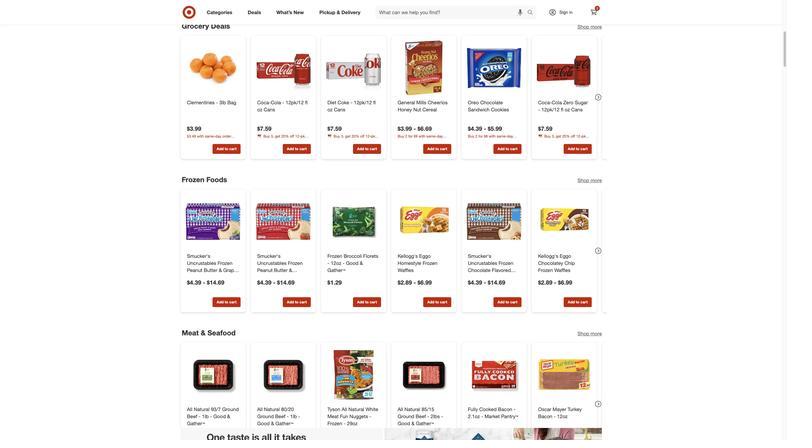 Task type: describe. For each thing, give the bounding box(es) containing it.
cans inside coca-cola zero sugar - 12pk/12 fl oz cans
[[572, 106, 583, 113]]

good for all natural 93/7 ground beef - 1lb - good & gather™
[[213, 414, 226, 420]]

breakfast & cereal button
[[515, 0, 568, 10]]

deals link
[[243, 6, 269, 19]]

$4.39 - $14.69 for spread
[[468, 279, 506, 286]]

smucker's uncrustables frozen peanut butter & grape jelly sandwich link
[[187, 253, 239, 281]]

add for clementines - 3lb bag
[[217, 147, 224, 151]]

& inside smucker's uncrustables frozen peanut butter & grape jelly sandwich $4.39 - $14.69
[[219, 267, 222, 274]]

coca- for oz
[[257, 99, 271, 106]]

ground inside all natural 93/7 ground beef - 1lb - good & gather™
[[222, 407, 239, 413]]

fl inside coca-cola zero sugar - 12pk/12 fl oz cans
[[561, 106, 564, 113]]

$9
[[414, 134, 418, 139]]

pk for coca-cola - 12pk/12 fl oz cans
[[301, 134, 305, 139]]

flavored
[[492, 267, 511, 274]]

93/7
[[211, 407, 221, 413]]

cola for fl
[[552, 99, 562, 106]]

$4.39 - $5.99 buy 2 for $8 with same-day order services on select items
[[468, 125, 518, 144]]

order inside $3.99 $3.49 with same-day order services
[[223, 134, 231, 139]]

diet
[[328, 99, 336, 106]]

cart for diet coke - 12pk/12 fl oz cans
[[370, 147, 377, 151]]

pickup & delivery
[[320, 9, 361, 15]]

to for kellogg's eggo homestyle frozen waffles
[[436, 300, 439, 305]]

fun
[[340, 414, 348, 420]]

chocolatey
[[538, 260, 564, 267]]

to for frozen broccoli florets - 12oz - good & gather™
[[365, 300, 369, 305]]

sign in link
[[544, 6, 583, 19]]

nut
[[414, 106, 421, 113]]

$2.89 - $6.99 for waffles
[[398, 279, 432, 286]]

$4.39 inside $4.39 - $5.99 buy 2 for $8 with same-day order services on select items
[[468, 125, 482, 132]]

$1.29
[[328, 279, 342, 286]]

sign in
[[560, 10, 573, 15]]

cookies
[[491, 106, 509, 113]]

to for smucker's uncrustables frozen peanut butter & grape jelly sandwich
[[225, 300, 228, 305]]

cans for coke
[[334, 106, 346, 113]]

oz inside coca-cola zero sugar - 12pk/12 fl oz cans
[[565, 106, 570, 113]]

all natural 85/15 ground beef - 2lbs - good & gather™ link
[[398, 407, 450, 428]]

market
[[485, 414, 500, 420]]

diet coke - 12pk/12 fl oz cans link
[[328, 99, 380, 113]]

smucker's uncrustables frozen chocolate flavored hazelnut spread sandwich link
[[468, 253, 521, 288]]

grape
[[223, 267, 237, 274]]

order for $4.39 - $5.99
[[468, 139, 477, 144]]

shop for frozen foods
[[578, 178, 590, 184]]

add to cart button for frozen broccoli florets - 12oz - good & gather™
[[353, 298, 381, 308]]

1lb for 80/20
[[290, 414, 297, 420]]

jelly
[[187, 274, 197, 281]]

$12.49
[[398, 433, 415, 440]]

- inside coca-cola zero sugar - 12pk/12 fl oz cans
[[538, 106, 540, 113]]

broccoli
[[344, 253, 362, 259]]

add to cart button for diet coke - 12pk/12 fl oz cans
[[353, 144, 381, 154]]

$5.99
[[488, 125, 502, 132]]

uncrustables for smucker's uncrustables frozen chocolate flavored hazelnut spread sandwich
[[468, 260, 497, 267]]

all natural 80/20 ground beef - 1lb - good & gather™
[[257, 407, 300, 427]]

cooked
[[480, 407, 497, 413]]

12- for diet coke - 12pk/12 fl oz cans
[[366, 134, 371, 139]]

what's
[[277, 9, 292, 15]]

day inside $3.99 $3.49 with same-day order services
[[215, 134, 221, 139]]

day for $4.39 - $5.99
[[507, 134, 513, 139]]

& inside all natural 93/7 ground beef - 1lb - good & gather™
[[227, 414, 230, 420]]

to for coca-cola zero sugar - 12pk/12 fl oz cans
[[576, 147, 580, 151]]

add to cart for smucker's uncrustables frozen chocolate flavored hazelnut spread sandwich
[[498, 300, 518, 305]]

for for $4.39
[[479, 134, 483, 139]]

buy 3, get 20% off 12-pk soda button for diet coke - 12pk/12 fl oz cans
[[328, 134, 381, 144]]

add to cart for clementines - 3lb bag
[[217, 147, 237, 151]]

beef for $12.49
[[416, 414, 426, 420]]

waffles inside kellogg's eggo chocolatey chip frozen waffles
[[555, 267, 571, 274]]

ground for $12.49
[[398, 414, 415, 420]]

to for oreo chocolate sandwich cookies
[[506, 147, 509, 151]]

snacks button
[[361, 0, 390, 10]]

oscar mayer turkey bacon - 12oz link
[[538, 407, 591, 421]]

grocery deals inside 'button'
[[188, 1, 217, 7]]

coca-cola zero sugar - 12pk/12 fl oz cans
[[538, 99, 588, 113]]

bakery & bread
[[401, 1, 433, 7]]

natural inside tyson all natural white meat fun nuggets - frozen - 29oz
[[349, 407, 364, 413]]

add to cart for kellogg's eggo chocolatey chip frozen waffles
[[568, 300, 588, 305]]

grocery inside grocery deals 'button'
[[188, 1, 204, 7]]

smucker's for smucker's uncrustables frozen peanut butter & grape jelly sandwich $4.39 - $14.69
[[187, 253, 210, 259]]

frozen inside kellogg's eggo homestyle frozen waffles
[[423, 260, 438, 267]]

$7.59 for coca-cola zero sugar - 12pk/12 fl oz cans
[[538, 125, 553, 132]]

pantry™
[[502, 414, 519, 420]]

frozen foods
[[182, 175, 227, 184]]

fully
[[468, 407, 478, 413]]

cart for general mills cheerios honey nut cereal
[[440, 147, 447, 151]]

12pk/12 for coca-cola - 12pk/12 fl oz cans
[[286, 99, 304, 106]]

0 vertical spatial meat
[[182, 329, 199, 338]]

smucker's for smucker's uncrustables frozen chocolate flavored hazelnut spread sandwich
[[468, 253, 492, 259]]

frozen broccoli florets - 12oz - good & gather™ link
[[328, 253, 380, 274]]

& inside smucker's uncrustables frozen peanut butter & strawberry jam sandwich
[[289, 267, 292, 274]]

coca-cola - 12pk/12 fl oz cans link
[[257, 99, 310, 113]]

what's new link
[[271, 6, 312, 19]]

meat inside tyson all natural white meat fun nuggets - frozen - 29oz
[[328, 414, 339, 420]]

sandwich inside smucker's uncrustables frozen peanut butter & strawberry jam sandwich
[[257, 281, 279, 288]]

get for coca-cola zero sugar - 12pk/12 fl oz cans
[[556, 134, 562, 139]]

& inside the frozen broccoli florets - 12oz - good & gather™
[[360, 260, 363, 267]]

- inside $4.39 - $5.99 buy 2 for $8 with same-day order services on select items
[[484, 125, 486, 132]]

general mills cheerios honey nut cereal link
[[398, 99, 450, 113]]

cart for oreo chocolate sandwich cookies
[[511, 147, 518, 151]]

20% for coca-cola zero sugar - 12pk/12 fl oz cans
[[563, 134, 570, 139]]

$6.69
[[418, 125, 432, 132]]

- inside coca-cola - 12pk/12 fl oz cans
[[283, 99, 284, 106]]

cereal inside general mills cheerios honey nut cereal
[[423, 106, 437, 113]]

bacon inside the fully cooked bacon - 2.1oz - market pantry™
[[498, 407, 513, 413]]

get for coca-cola - 12pk/12 fl oz cans
[[275, 134, 280, 139]]

1 vertical spatial grocery
[[182, 22, 209, 30]]

zero
[[564, 99, 574, 106]]

bag
[[228, 99, 236, 106]]

2.1oz
[[468, 414, 480, 420]]

add to cart button for clementines - 3lb bag
[[213, 144, 241, 154]]

& inside all natural 80/20 ground beef - 1lb - good & gather™
[[271, 421, 274, 427]]

same- for $4.39 - $5.99
[[497, 134, 507, 139]]

jam
[[283, 274, 292, 281]]

select for $3.99 - $6.69
[[428, 139, 438, 144]]

85/15
[[422, 407, 434, 413]]

turkey
[[568, 407, 582, 413]]

natural for all natural 80/20 ground beef - 1lb - good & gather™
[[264, 407, 280, 413]]

coca-cola zero sugar - 12pk/12 fl oz cans link
[[538, 99, 591, 113]]

florets
[[363, 253, 379, 259]]

meat & seafood
[[182, 329, 236, 338]]

delivery
[[342, 9, 361, 15]]

kellogg's eggo chocolatey chip frozen waffles
[[538, 253, 575, 274]]

gather™ for all natural 80/20 ground beef - 1lb - good & gather™
[[276, 421, 294, 427]]

$7.59 for diet coke - 12pk/12 fl oz cans
[[328, 125, 342, 132]]

$3.49
[[187, 134, 196, 139]]

categories link
[[202, 6, 240, 19]]

shop more for meat & seafood
[[578, 331, 602, 337]]

cereal inside button
[[547, 1, 561, 7]]

buy inside $3.99 - $6.69 buy 2 for $9 with same-day order services on select items
[[398, 134, 404, 139]]

hazelnut
[[468, 274, 488, 281]]

to for smucker's uncrustables frozen chocolate flavored hazelnut spread sandwich
[[506, 300, 509, 305]]

frozen inside smucker's uncrustables frozen peanut butter & grape jelly sandwich $4.39 - $14.69
[[218, 260, 233, 267]]

$2.89 for frozen
[[538, 279, 553, 286]]

frozen inside smucker's uncrustables frozen peanut butter & strawberry jam sandwich
[[288, 260, 303, 267]]

good inside the frozen broccoli florets - 12oz - good & gather™
[[346, 260, 359, 267]]

kellogg's eggo homestyle frozen waffles
[[398, 253, 438, 274]]

3, for coca-cola - 12pk/12 fl oz cans
[[271, 134, 274, 139]]

buy for diet coke - 12pk/12 fl oz cans
[[334, 134, 340, 139]]

all natural 93/7 ground beef - 1lb - good & gather™ link
[[187, 407, 239, 428]]

pk for diet coke - 12pk/12 fl oz cans
[[371, 134, 375, 139]]

same- inside $3.99 $3.49 with same-day order services
[[205, 134, 215, 139]]

all for all natural 93/7 ground beef - 1lb - good & gather™
[[187, 407, 192, 413]]

categories
[[207, 9, 232, 15]]

oscar
[[538, 407, 552, 413]]

$8
[[484, 134, 488, 139]]

$3.99 $3.49 with same-day order services
[[187, 125, 231, 144]]

$3.49 with same-day order services button
[[187, 134, 241, 144]]

all natural 93/7 ground beef - 1lb - good & gather™
[[187, 407, 239, 427]]

to for clementines - 3lb bag
[[225, 147, 228, 151]]

buy for coca-cola - 12pk/12 fl oz cans
[[264, 134, 270, 139]]

2 for $4.39 - $5.99
[[476, 134, 478, 139]]

breakfast & cereal
[[522, 1, 561, 7]]

buy 3, get 20% off 12-pk soda for diet coke - 12pk/12 fl oz cans
[[328, 134, 375, 144]]

new
[[294, 9, 304, 15]]

sandwich inside oreo chocolate sandwich cookies
[[468, 106, 490, 113]]

smucker's uncrustables frozen peanut butter & strawberry jam sandwich link
[[257, 253, 310, 288]]

shop more button for grocery deals
[[578, 23, 602, 30]]

add to cart button for oreo chocolate sandwich cookies
[[494, 144, 522, 154]]

$6.99 for kellogg's eggo homestyle frozen waffles
[[418, 279, 432, 286]]

12- for coca-cola zero sugar - 12pk/12 fl oz cans
[[576, 134, 582, 139]]

frozen inside tyson all natural white meat fun nuggets - frozen - 29oz
[[328, 421, 343, 427]]

beverages button
[[444, 0, 480, 10]]

search
[[525, 10, 540, 16]]

bakery & bread button
[[394, 0, 440, 10]]

all natural 80/20 ground beef - 1lb - good & gather™ link
[[257, 407, 310, 428]]

shop for meat & seafood
[[578, 331, 590, 337]]

search button
[[525, 6, 540, 20]]

1 vertical spatial grocery deals
[[182, 22, 230, 30]]

2 link
[[587, 6, 601, 19]]

deals inside deals link
[[248, 9, 261, 15]]

add to cart for smucker's uncrustables frozen peanut butter & grape jelly sandwich
[[217, 300, 237, 305]]

beverages
[[451, 1, 473, 7]]

seafood
[[208, 329, 236, 338]]

get for diet coke - 12pk/12 fl oz cans
[[345, 134, 351, 139]]

items for $3.99 - $6.69
[[439, 139, 448, 144]]

soda for diet coke - 12pk/12 fl oz cans
[[328, 139, 336, 144]]

$3.99 for -
[[398, 125, 412, 132]]

- inside $3.99 - $6.69 buy 2 for $9 with same-day order services on select items
[[414, 125, 416, 132]]

fl for diet coke - 12pk/12 fl oz cans
[[373, 99, 376, 106]]

on for $6.69
[[423, 139, 427, 144]]

cart for smucker's uncrustables frozen chocolate flavored hazelnut spread sandwich
[[511, 300, 518, 305]]



Task type: vqa. For each thing, say whether or not it's contained in the screenshot.
11:00am
no



Task type: locate. For each thing, give the bounding box(es) containing it.
smucker's uncrustables frozen peanut butter & grape jelly sandwich $4.39 - $14.69
[[187, 253, 237, 286]]

add to cart button for coca-cola - 12pk/12 fl oz cans
[[283, 144, 311, 154]]

buy 2 for $8 with same-day order services on select items button
[[468, 134, 522, 144]]

cart for coca-cola - 12pk/12 fl oz cans
[[300, 147, 307, 151]]

peanut up strawberry
[[257, 267, 273, 274]]

with right $9
[[419, 134, 426, 139]]

uncrustables inside smucker's uncrustables frozen peanut butter & grape jelly sandwich $4.39 - $14.69
[[187, 260, 216, 267]]

smucker's uncrustables frozen peanut butter & strawberry jam sandwich image
[[256, 194, 311, 249], [256, 194, 311, 249]]

smucker's up jelly
[[187, 253, 210, 259]]

2 horizontal spatial buy 3, get 20% off 12-pk soda
[[538, 134, 586, 144]]

1 coca- from the left
[[257, 99, 271, 106]]

kellogg's
[[398, 253, 418, 259], [538, 253, 559, 259]]

frozen
[[182, 175, 205, 184], [328, 253, 343, 259], [218, 260, 233, 267], [288, 260, 303, 267], [423, 260, 438, 267], [499, 260, 514, 267], [538, 267, 553, 274], [328, 421, 343, 427]]

cans inside diet coke - 12pk/12 fl oz cans
[[334, 106, 346, 113]]

services down $9
[[408, 139, 422, 144]]

cart for clementines - 3lb bag
[[229, 147, 237, 151]]

grocery deals down categories
[[182, 22, 230, 30]]

for left $8
[[479, 134, 483, 139]]

20% down coca-cola zero sugar - 12pk/12 fl oz cans link
[[563, 134, 570, 139]]

1 $2.89 - $6.99 from the left
[[398, 279, 432, 286]]

2 horizontal spatial oz
[[565, 106, 570, 113]]

3 soda from the left
[[538, 139, 547, 144]]

select
[[428, 139, 438, 144], [498, 139, 508, 144]]

1 horizontal spatial for
[[479, 134, 483, 139]]

2 vertical spatial shop more
[[578, 331, 602, 337]]

oscar mayer turkey bacon - 12oz
[[538, 407, 582, 420]]

advertisement region
[[0, 437, 783, 441]]

services down $8
[[478, 139, 492, 144]]

day right $3.49
[[215, 134, 221, 139]]

0 vertical spatial shop more
[[578, 24, 602, 30]]

on inside $4.39 - $5.99 buy 2 for $8 with same-day order services on select items
[[493, 139, 497, 144]]

all natural 93/7 ground beef - 1lb - good & gather™ image
[[186, 348, 241, 403], [186, 348, 241, 403]]

uncrustables up jelly
[[187, 260, 216, 267]]

general mills cheerios honey nut cereal image
[[397, 41, 452, 95], [397, 41, 452, 95]]

-
[[216, 99, 218, 106], [283, 99, 284, 106], [351, 99, 353, 106], [538, 106, 540, 113], [414, 125, 416, 132], [484, 125, 486, 132], [328, 260, 330, 267], [343, 260, 345, 267], [203, 279, 205, 286], [273, 279, 276, 286], [414, 279, 416, 286], [484, 279, 486, 286], [554, 279, 557, 286], [514, 407, 516, 413], [199, 414, 201, 420], [210, 414, 212, 420], [287, 414, 289, 420], [298, 414, 300, 420], [370, 414, 372, 420], [428, 414, 429, 420], [441, 414, 443, 420], [482, 414, 483, 420], [554, 414, 556, 420], [344, 421, 346, 427]]

3 12- from the left
[[576, 134, 582, 139]]

shop more for grocery deals
[[578, 24, 602, 30]]

12- for coca-cola - 12pk/12 fl oz cans
[[295, 134, 301, 139]]

3, for diet coke - 12pk/12 fl oz cans
[[341, 134, 344, 139]]

2 shop more from the top
[[578, 178, 602, 184]]

1 horizontal spatial 12-
[[366, 134, 371, 139]]

coca- for 12pk/12
[[538, 99, 552, 106]]

soda
[[257, 139, 266, 144], [328, 139, 336, 144], [538, 139, 547, 144]]

order inside $3.99 - $6.69 buy 2 for $9 with same-day order services on select items
[[398, 139, 407, 144]]

kellogg's for kellogg's eggo homestyle frozen waffles
[[398, 253, 418, 259]]

cart for smucker's uncrustables frozen peanut butter & grape jelly sandwich
[[229, 300, 237, 305]]

day
[[215, 134, 221, 139], [437, 134, 443, 139], [507, 134, 513, 139]]

0 horizontal spatial 20%
[[281, 134, 289, 139]]

0 vertical spatial bacon
[[498, 407, 513, 413]]

2 horizontal spatial buy 3, get 20% off 12-pk soda button
[[538, 134, 592, 144]]

buy 3, get 20% off 12-pk soda button
[[257, 134, 311, 144], [328, 134, 381, 144], [538, 134, 592, 144]]

cheerios
[[428, 99, 448, 106]]

all natural 85/15 ground beef - 2lbs - good & gather™ image
[[397, 348, 452, 403], [397, 348, 452, 403]]

uncrustables inside smucker's uncrustables frozen peanut butter & strawberry jam sandwich
[[257, 260, 287, 267]]

add for coca-cola - 12pk/12 fl oz cans
[[287, 147, 294, 151]]

1 $6.99 from the left
[[418, 279, 432, 286]]

foods
[[207, 175, 227, 184]]

frozen broccoli florets - 12oz - good & gather™ image
[[326, 194, 381, 249], [326, 194, 381, 249]]

0 horizontal spatial fl
[[305, 99, 308, 106]]

1 horizontal spatial get
[[345, 134, 351, 139]]

1 horizontal spatial $4.39 - $14.69
[[468, 279, 506, 286]]

frozen up grape
[[218, 260, 233, 267]]

uncrustables up strawberry
[[257, 260, 287, 267]]

1 waffles from the left
[[398, 267, 414, 274]]

buy 3, get 20% off 12-pk soda for coca-cola - 12pk/12 fl oz cans
[[257, 134, 305, 144]]

2
[[597, 6, 599, 10], [405, 134, 407, 139], [476, 134, 478, 139]]

1 horizontal spatial $6.99
[[558, 279, 573, 286]]

2 horizontal spatial smucker's
[[468, 253, 492, 259]]

$2.89
[[398, 279, 412, 286], [538, 279, 553, 286]]

with for $4.39
[[489, 134, 496, 139]]

smucker's inside smucker's uncrustables frozen chocolate flavored hazelnut spread sandwich
[[468, 253, 492, 259]]

2 uncrustables from the left
[[257, 260, 287, 267]]

shop more
[[578, 24, 602, 30], [578, 178, 602, 184], [578, 331, 602, 337]]

1 horizontal spatial bacon
[[538, 414, 553, 420]]

0 horizontal spatial $2.89 - $6.99
[[398, 279, 432, 286]]

gather™ inside all natural 80/20 ground beef - 1lb - good & gather™
[[276, 421, 294, 427]]

0 horizontal spatial kellogg's
[[398, 253, 418, 259]]

waffles down homestyle
[[398, 267, 414, 274]]

2 horizontal spatial services
[[478, 139, 492, 144]]

frozen inside the frozen broccoli florets - 12oz - good & gather™
[[328, 253, 343, 259]]

4 buy from the left
[[468, 134, 475, 139]]

grocery deals up categories
[[188, 1, 217, 7]]

oz for coca-cola - 12pk/12 fl oz cans
[[257, 106, 263, 113]]

good
[[346, 260, 359, 267], [213, 414, 226, 420], [257, 421, 270, 427], [398, 421, 410, 427]]

eggo up homestyle
[[419, 253, 431, 259]]

0 vertical spatial cereal
[[547, 1, 561, 7]]

shop for grocery deals
[[578, 24, 590, 30]]

all up $12.49
[[398, 407, 403, 413]]

cart for frozen broccoli florets - 12oz - good & gather™
[[370, 300, 377, 305]]

1 horizontal spatial $2.89 - $6.99
[[538, 279, 573, 286]]

fully cooked bacon - 2.1oz - market pantry™ link
[[468, 407, 521, 421]]

0 horizontal spatial with
[[197, 134, 204, 139]]

sandwich right jelly
[[198, 274, 220, 281]]

deals up categories
[[206, 1, 217, 7]]

3 buy 3, get 20% off 12-pk soda from the left
[[538, 134, 586, 144]]

bacon up pantry™
[[498, 407, 513, 413]]

2 with from the left
[[419, 134, 426, 139]]

buy 3, get 20% off 12-pk soda
[[257, 134, 305, 144], [328, 134, 375, 144], [538, 134, 586, 144]]

$2.89 - $6.99 down kellogg's eggo homestyle frozen waffles
[[398, 279, 432, 286]]

frozen down chocolatey
[[538, 267, 553, 274]]

kellogg's eggo homestyle frozen waffles link
[[398, 253, 450, 274]]

20% down coca-cola - 12pk/12 fl oz cans link
[[281, 134, 289, 139]]

frozen up jam
[[288, 260, 303, 267]]

chocolate inside smucker's uncrustables frozen chocolate flavored hazelnut spread sandwich
[[468, 267, 491, 274]]

1 cola from the left
[[271, 99, 281, 106]]

1 get from the left
[[275, 134, 280, 139]]

butter inside smucker's uncrustables frozen peanut butter & strawberry jam sandwich
[[274, 267, 288, 274]]

ground inside all natural 85/15 ground beef - 2lbs - good & gather™
[[398, 414, 415, 420]]

smucker's inside smucker's uncrustables frozen peanut butter & grape jelly sandwich $4.39 - $14.69
[[187, 253, 210, 259]]

2 horizontal spatial $14.69
[[488, 279, 506, 286]]

all inside all natural 85/15 ground beef - 2lbs - good & gather™
[[398, 407, 403, 413]]

3lb
[[219, 99, 226, 106]]

on for $5.99
[[493, 139, 497, 144]]

2 items from the left
[[509, 139, 518, 144]]

2 horizontal spatial 12-
[[576, 134, 582, 139]]

add for coca-cola zero sugar - 12pk/12 fl oz cans
[[568, 147, 575, 151]]

1lb inside all natural 80/20 ground beef - 1lb - good & gather™
[[290, 414, 297, 420]]

to for general mills cheerios honey nut cereal
[[436, 147, 439, 151]]

diet coke - 12pk/12 fl oz cans
[[328, 99, 376, 113]]

1 more from the top
[[591, 24, 602, 30]]

waffles down the chip
[[555, 267, 571, 274]]

12-
[[295, 134, 301, 139], [366, 134, 371, 139], [576, 134, 582, 139]]

smucker's uncrustables frozen chocolate flavored hazelnut spread sandwich image
[[467, 194, 522, 249], [467, 194, 522, 249]]

2 buy 3, get 20% off 12-pk soda button from the left
[[328, 134, 381, 144]]

- inside smucker's uncrustables frozen peanut butter & grape jelly sandwich $4.39 - $14.69
[[203, 279, 205, 286]]

1 with from the left
[[197, 134, 204, 139]]

select down $6.69
[[428, 139, 438, 144]]

2 horizontal spatial 2
[[597, 6, 599, 10]]

2 day from the left
[[437, 134, 443, 139]]

order for $3.99 - $6.69
[[398, 139, 407, 144]]

all inside all natural 80/20 ground beef - 1lb - good & gather™
[[257, 407, 263, 413]]

0 horizontal spatial beef
[[187, 414, 197, 420]]

for for $3.99
[[408, 134, 413, 139]]

- inside diet coke - 12pk/12 fl oz cans
[[351, 99, 353, 106]]

1 horizontal spatial fl
[[373, 99, 376, 106]]

oz
[[257, 106, 263, 113], [328, 106, 333, 113], [565, 106, 570, 113]]

2 inside $4.39 - $5.99 buy 2 for $8 with same-day order services on select items
[[476, 134, 478, 139]]

with right $8
[[489, 134, 496, 139]]

day right $9
[[437, 134, 443, 139]]

$14.69 for smucker's uncrustables frozen peanut butter & strawberry jam sandwich
[[277, 279, 295, 286]]

0 horizontal spatial get
[[275, 134, 280, 139]]

3 off from the left
[[571, 134, 575, 139]]

chip
[[565, 260, 575, 267]]

add for smucker's uncrustables frozen peanut butter & grape jelly sandwich
[[217, 300, 224, 305]]

1 shop more from the top
[[578, 24, 602, 30]]

3 natural from the left
[[349, 407, 364, 413]]

1 horizontal spatial with
[[419, 134, 426, 139]]

good down 93/7
[[213, 414, 226, 420]]

good inside all natural 80/20 ground beef - 1lb - good & gather™
[[257, 421, 270, 427]]

items inside $3.99 - $6.69 buy 2 for $9 with same-day order services on select items
[[439, 139, 448, 144]]

select inside $4.39 - $5.99 buy 2 for $8 with same-day order services on select items
[[498, 139, 508, 144]]

3 get from the left
[[556, 134, 562, 139]]

2 eggo from the left
[[560, 253, 572, 259]]

peanut
[[187, 267, 203, 274], [257, 267, 273, 274]]

honey
[[398, 106, 412, 113]]

0 horizontal spatial peanut
[[187, 267, 203, 274]]

uncrustables up hazelnut
[[468, 260, 497, 267]]

add to cart for frozen broccoli florets - 12oz - good & gather™
[[357, 300, 377, 305]]

good up $6.29
[[257, 421, 270, 427]]

4 natural from the left
[[405, 407, 421, 413]]

gather™ inside the frozen broccoli florets - 12oz - good & gather™
[[328, 267, 346, 274]]

2 cola from the left
[[552, 99, 562, 106]]

0 horizontal spatial on
[[423, 139, 427, 144]]

0 vertical spatial shop
[[578, 24, 590, 30]]

3 shop more from the top
[[578, 331, 602, 337]]

eggo
[[419, 253, 431, 259], [560, 253, 572, 259]]

coca- inside coca-cola - 12pk/12 fl oz cans
[[257, 99, 271, 106]]

cans inside coca-cola - 12pk/12 fl oz cans
[[264, 106, 275, 113]]

1 vertical spatial 12oz
[[557, 414, 568, 420]]

clementines - 3lb bag image
[[186, 41, 241, 95], [186, 41, 241, 95]]

add for general mills cheerios honey nut cereal
[[428, 147, 435, 151]]

2 20% from the left
[[352, 134, 359, 139]]

deals down categories link
[[211, 22, 230, 30]]

3 all from the left
[[342, 407, 347, 413]]

fully cooked bacon - 2.1oz - market pantry™ image
[[467, 348, 522, 403], [467, 348, 522, 403]]

services for $4.39
[[478, 139, 492, 144]]

2 cans from the left
[[334, 106, 346, 113]]

waffles inside kellogg's eggo homestyle frozen waffles
[[398, 267, 414, 274]]

cereal
[[547, 1, 561, 7], [423, 106, 437, 113]]

coca- inside coca-cola zero sugar - 12pk/12 fl oz cans
[[538, 99, 552, 106]]

same- down $6.69
[[427, 134, 437, 139]]

& inside all natural 85/15 ground beef - 2lbs - good & gather™
[[412, 421, 415, 427]]

3 services from the left
[[478, 139, 492, 144]]

on down $5.99
[[493, 139, 497, 144]]

sign
[[560, 10, 568, 15]]

kellogg's eggo chocolatey chip frozen waffles image
[[537, 194, 592, 249], [537, 194, 592, 249]]

2lbs
[[431, 414, 440, 420]]

coca-cola zero sugar - 12pk/12 fl oz cans image
[[537, 41, 592, 95], [537, 41, 592, 95]]

for left $9
[[408, 134, 413, 139]]

0 horizontal spatial $3.99
[[187, 125, 201, 132]]

clementines - 3lb bag link
[[187, 99, 239, 106]]

add to cart for oreo chocolate sandwich cookies
[[498, 147, 518, 151]]

0 horizontal spatial soda
[[257, 139, 266, 144]]

to for kellogg's eggo chocolatey chip frozen waffles
[[576, 300, 580, 305]]

sandwich down strawberry
[[257, 281, 279, 288]]

add for frozen broccoli florets - 12oz - good & gather™
[[357, 300, 364, 305]]

3 same- from the left
[[497, 134, 507, 139]]

0 horizontal spatial ground
[[222, 407, 239, 413]]

get
[[275, 134, 280, 139], [345, 134, 351, 139], [556, 134, 562, 139]]

2 horizontal spatial same-
[[497, 134, 507, 139]]

buy 3, get 20% off 12-pk soda for coca-cola zero sugar - 12pk/12 fl oz cans
[[538, 134, 586, 144]]

1 horizontal spatial same-
[[427, 134, 437, 139]]

for inside $4.39 - $5.99 buy 2 for $8 with same-day order services on select items
[[479, 134, 483, 139]]

2 1lb from the left
[[290, 414, 297, 420]]

shop
[[578, 24, 590, 30], [578, 178, 590, 184], [578, 331, 590, 337]]

2 horizontal spatial 3,
[[552, 134, 555, 139]]

1 horizontal spatial oz
[[328, 106, 333, 113]]

tyson
[[328, 407, 340, 413]]

2 vertical spatial deals
[[211, 22, 230, 30]]

get down diet coke - 12pk/12 fl oz cans
[[345, 134, 351, 139]]

1 oz from the left
[[257, 106, 263, 113]]

1 shop more button from the top
[[578, 23, 602, 30]]

1lb inside all natural 93/7 ground beef - 1lb - good & gather™
[[202, 414, 209, 420]]

2 $7.59 from the left
[[328, 125, 342, 132]]

20%
[[281, 134, 289, 139], [352, 134, 359, 139], [563, 134, 570, 139]]

1 horizontal spatial $14.69
[[277, 279, 295, 286]]

add to cart for coca-cola - 12pk/12 fl oz cans
[[287, 147, 307, 151]]

2 inside $3.99 - $6.69 buy 2 for $9 with same-day order services on select items
[[405, 134, 407, 139]]

beef inside all natural 85/15 ground beef - 2lbs - good & gather™
[[416, 414, 426, 420]]

2 buy from the left
[[334, 134, 340, 139]]

2 $2.89 - $6.99 from the left
[[538, 279, 573, 286]]

get down coca-cola - 12pk/12 fl oz cans
[[275, 134, 280, 139]]

ground right 93/7
[[222, 407, 239, 413]]

kellogg's up chocolatey
[[538, 253, 559, 259]]

12oz inside the frozen broccoli florets - 12oz - good & gather™
[[331, 260, 342, 267]]

all up $6.29
[[257, 407, 263, 413]]

2 off from the left
[[360, 134, 365, 139]]

1 horizontal spatial $2.89
[[538, 279, 553, 286]]

2 for $3.99 - $6.69
[[405, 134, 407, 139]]

2 shop from the top
[[578, 178, 590, 184]]

3 more from the top
[[591, 331, 602, 337]]

natural left 93/7
[[194, 407, 210, 413]]

2 vertical spatial more
[[591, 331, 602, 337]]

frozen broccoli florets - 12oz - good & gather™
[[328, 253, 379, 274]]

eggo inside kellogg's eggo chocolatey chip frozen waffles
[[560, 253, 572, 259]]

0 horizontal spatial buy 3, get 20% off 12-pk soda button
[[257, 134, 311, 144]]

natural left the 80/20 at the left
[[264, 407, 280, 413]]

1 kellogg's from the left
[[398, 253, 418, 259]]

0 vertical spatial deals
[[206, 1, 217, 7]]

more for grocery deals
[[591, 24, 602, 30]]

1 buy 3, get 20% off 12-pk soda button from the left
[[257, 134, 311, 144]]

deals inside grocery deals 'button'
[[206, 1, 217, 7]]

to for smucker's uncrustables frozen peanut butter & strawberry jam sandwich
[[295, 300, 299, 305]]

chocolate up 'cookies'
[[481, 99, 503, 106]]

oz inside diet coke - 12pk/12 fl oz cans
[[328, 106, 333, 113]]

all left 93/7
[[187, 407, 192, 413]]

3 day from the left
[[507, 134, 513, 139]]

$6.99 down kellogg's eggo chocolatey chip frozen waffles link
[[558, 279, 573, 286]]

select inside $3.99 - $6.69 buy 2 for $9 with same-day order services on select items
[[428, 139, 438, 144]]

on inside $3.99 - $6.69 buy 2 for $9 with same-day order services on select items
[[423, 139, 427, 144]]

1 butter from the left
[[204, 267, 218, 274]]

meat
[[182, 329, 199, 338], [328, 414, 339, 420]]

frozen right homestyle
[[423, 260, 438, 267]]

0 horizontal spatial smucker's
[[187, 253, 210, 259]]

0 horizontal spatial waffles
[[398, 267, 414, 274]]

kellogg's inside kellogg's eggo homestyle frozen waffles
[[398, 253, 418, 259]]

1 horizontal spatial waffles
[[555, 267, 571, 274]]

1 vertical spatial deals
[[248, 9, 261, 15]]

1 buy 3, get 20% off 12-pk soda from the left
[[257, 134, 305, 144]]

cola
[[271, 99, 281, 106], [552, 99, 562, 106]]

$14.69 for smucker's uncrustables frozen chocolate flavored hazelnut spread sandwich
[[488, 279, 506, 286]]

1 horizontal spatial 1lb
[[290, 414, 297, 420]]

1 horizontal spatial day
[[437, 134, 443, 139]]

1 1lb from the left
[[202, 414, 209, 420]]

natural up the nuggets
[[349, 407, 364, 413]]

1 vertical spatial shop more button
[[578, 177, 602, 184]]

good down broccoli
[[346, 260, 359, 267]]

1 same- from the left
[[205, 134, 215, 139]]

What can we help you find? suggestions appear below search field
[[376, 6, 529, 19]]

$3.99
[[187, 125, 201, 132], [398, 125, 412, 132]]

order
[[223, 134, 231, 139], [398, 139, 407, 144], [468, 139, 477, 144]]

kellogg's up homestyle
[[398, 253, 418, 259]]

1 vertical spatial meat
[[328, 414, 339, 420]]

select down $5.99
[[498, 139, 508, 144]]

natural for all natural 85/15 ground beef - 2lbs - good & gather™
[[405, 407, 421, 413]]

2 oz from the left
[[328, 106, 333, 113]]

3 20% from the left
[[563, 134, 570, 139]]

1 horizontal spatial off
[[360, 134, 365, 139]]

2 beef from the left
[[275, 414, 286, 420]]

ground inside all natural 80/20 ground beef - 1lb - good & gather™
[[257, 414, 274, 420]]

pickup & delivery link
[[314, 6, 368, 19]]

with inside $4.39 - $5.99 buy 2 for $8 with same-day order services on select items
[[489, 134, 496, 139]]

2 right in
[[597, 6, 599, 10]]

add to cart for smucker's uncrustables frozen peanut butter & strawberry jam sandwich
[[287, 300, 307, 305]]

buy for coca-cola zero sugar - 12pk/12 fl oz cans
[[545, 134, 551, 139]]

$4.39 inside smucker's uncrustables frozen peanut butter & grape jelly sandwich $4.39 - $14.69
[[187, 279, 201, 286]]

0 vertical spatial grocery
[[188, 1, 204, 7]]

12oz
[[331, 260, 342, 267], [557, 414, 568, 420]]

add for kellogg's eggo homestyle frozen waffles
[[428, 300, 435, 305]]

2 horizontal spatial ground
[[398, 414, 415, 420]]

pk for coca-cola zero sugar - 12pk/12 fl oz cans
[[582, 134, 586, 139]]

in
[[570, 10, 573, 15]]

white
[[366, 407, 378, 413]]

$2.89 down homestyle
[[398, 279, 412, 286]]

2 horizontal spatial cans
[[572, 106, 583, 113]]

0 horizontal spatial same-
[[205, 134, 215, 139]]

all for all natural 85/15 ground beef - 2lbs - good & gather™
[[398, 407, 403, 413]]

2 $3.99 from the left
[[398, 125, 412, 132]]

12oz down mayer
[[557, 414, 568, 420]]

fl for coca-cola - 12pk/12 fl oz cans
[[305, 99, 308, 106]]

ground up $12.49
[[398, 414, 415, 420]]

natural inside all natural 93/7 ground beef - 1lb - good & gather™
[[194, 407, 210, 413]]

sandwich inside smucker's uncrustables frozen peanut butter & grape jelly sandwich $4.39 - $14.69
[[198, 274, 220, 281]]

0 horizontal spatial select
[[428, 139, 438, 144]]

2 smucker's from the left
[[257, 253, 281, 259]]

smucker's uncrustables frozen peanut butter & strawberry jam sandwich
[[257, 253, 303, 288]]

0 horizontal spatial services
[[187, 139, 201, 144]]

2 left $9
[[405, 134, 407, 139]]

ground
[[222, 407, 239, 413], [257, 414, 274, 420], [398, 414, 415, 420]]

butter for smucker's uncrustables frozen peanut butter & grape jelly sandwich $4.39 - $14.69
[[204, 267, 218, 274]]

all for all natural 80/20 ground beef - 1lb - good & gather™
[[257, 407, 263, 413]]

on down $6.69
[[423, 139, 427, 144]]

all up fun
[[342, 407, 347, 413]]

5 buy from the left
[[545, 134, 551, 139]]

nuggets
[[350, 414, 368, 420]]

peanut up jelly
[[187, 267, 203, 274]]

shop more button for frozen foods
[[578, 177, 602, 184]]

gather™ inside all natural 93/7 ground beef - 1lb - good & gather™
[[187, 421, 205, 427]]

select for $4.39 - $5.99
[[498, 139, 508, 144]]

beef inside all natural 80/20 ground beef - 1lb - good & gather™
[[275, 414, 286, 420]]

off for diet coke - 12pk/12 fl oz cans
[[360, 134, 365, 139]]

snacks
[[368, 1, 383, 7]]

with right $3.49
[[197, 134, 204, 139]]

uncrustables for smucker's uncrustables frozen peanut butter & strawberry jam sandwich
[[257, 260, 287, 267]]

pantry button
[[484, 0, 511, 10]]

3 $7.59 from the left
[[538, 125, 553, 132]]

1 items from the left
[[439, 139, 448, 144]]

20% for diet coke - 12pk/12 fl oz cans
[[352, 134, 359, 139]]

2 horizontal spatial soda
[[538, 139, 547, 144]]

more for meat & seafood
[[591, 331, 602, 337]]

deals left what's
[[248, 9, 261, 15]]

2 horizontal spatial uncrustables
[[468, 260, 497, 267]]

0 vertical spatial more
[[591, 24, 602, 30]]

1 horizontal spatial buy 3, get 20% off 12-pk soda
[[328, 134, 375, 144]]

1 horizontal spatial items
[[509, 139, 518, 144]]

1lb
[[202, 414, 209, 420], [290, 414, 297, 420]]

cola inside coca-cola zero sugar - 12pk/12 fl oz cans
[[552, 99, 562, 106]]

chocolate inside oreo chocolate sandwich cookies
[[481, 99, 503, 106]]

bread
[[421, 1, 433, 7]]

2 select from the left
[[498, 139, 508, 144]]

3 $14.69 from the left
[[488, 279, 506, 286]]

services inside $3.99 $3.49 with same-day order services
[[187, 139, 201, 144]]

eggo inside kellogg's eggo homestyle frozen waffles
[[419, 253, 431, 259]]

off for coca-cola - 12pk/12 fl oz cans
[[290, 134, 294, 139]]

natural inside all natural 85/15 ground beef - 2lbs - good & gather™
[[405, 407, 421, 413]]

frozen inside kellogg's eggo chocolatey chip frozen waffles
[[538, 267, 553, 274]]

oreo chocolate sandwich cookies
[[468, 99, 509, 113]]

good inside all natural 93/7 ground beef - 1lb - good & gather™
[[213, 414, 226, 420]]

3, for coca-cola zero sugar - 12pk/12 fl oz cans
[[552, 134, 555, 139]]

3 smucker's from the left
[[468, 253, 492, 259]]

natural for all natural 93/7 ground beef - 1lb - good & gather™
[[194, 407, 210, 413]]

0 horizontal spatial cola
[[271, 99, 281, 106]]

1 horizontal spatial 12oz
[[557, 414, 568, 420]]

1 for from the left
[[408, 134, 413, 139]]

add to cart button for kellogg's eggo chocolatey chip frozen waffles
[[564, 298, 592, 308]]

$3.99 down the honey
[[398, 125, 412, 132]]

add to cart
[[217, 147, 237, 151], [287, 147, 307, 151], [357, 147, 377, 151], [428, 147, 447, 151], [498, 147, 518, 151], [568, 147, 588, 151], [217, 300, 237, 305], [287, 300, 307, 305], [357, 300, 377, 305], [428, 300, 447, 305], [498, 300, 518, 305], [568, 300, 588, 305]]

frozen left foods
[[182, 175, 205, 184]]

0 horizontal spatial day
[[215, 134, 221, 139]]

add for smucker's uncrustables frozen peanut butter & strawberry jam sandwich
[[287, 300, 294, 305]]

coca-cola - 12pk/12 fl oz cans image
[[256, 41, 311, 95], [256, 41, 311, 95]]

1 select from the left
[[428, 139, 438, 144]]

smucker's up strawberry
[[257, 253, 281, 259]]

2 waffles from the left
[[555, 267, 571, 274]]

buy inside $4.39 - $5.99 buy 2 for $8 with same-day order services on select items
[[468, 134, 475, 139]]

2 soda from the left
[[328, 139, 336, 144]]

2 horizontal spatial off
[[571, 134, 575, 139]]

all inside tyson all natural white meat fun nuggets - frozen - 29oz
[[342, 407, 347, 413]]

1 shop from the top
[[578, 24, 590, 30]]

frozen down fun
[[328, 421, 343, 427]]

with
[[197, 134, 204, 139], [419, 134, 426, 139], [489, 134, 496, 139]]

1 3, from the left
[[271, 134, 274, 139]]

2 same- from the left
[[427, 134, 437, 139]]

breakfast
[[522, 1, 542, 7]]

12oz inside the 'oscar mayer turkey bacon - 12oz'
[[557, 414, 568, 420]]

1 all from the left
[[187, 407, 192, 413]]

pk
[[301, 134, 305, 139], [371, 134, 375, 139], [582, 134, 586, 139]]

natural left 85/15
[[405, 407, 421, 413]]

kellogg's inside kellogg's eggo chocolatey chip frozen waffles
[[538, 253, 559, 259]]

good up $12.49
[[398, 421, 410, 427]]

1 horizontal spatial cans
[[334, 106, 346, 113]]

mills
[[417, 99, 427, 106]]

eggo up the chip
[[560, 253, 572, 259]]

1 horizontal spatial meat
[[328, 414, 339, 420]]

cart for kellogg's eggo chocolatey chip frozen waffles
[[581, 300, 588, 305]]

2 natural from the left
[[264, 407, 280, 413]]

3 with from the left
[[489, 134, 496, 139]]

1 soda from the left
[[257, 139, 266, 144]]

oreo chocolate sandwich cookies image
[[467, 41, 522, 95], [467, 41, 522, 95]]

same- down $5.99
[[497, 134, 507, 139]]

20% for coca-cola - 12pk/12 fl oz cans
[[281, 134, 289, 139]]

3 shop more button from the top
[[578, 331, 602, 338]]

smucker's up hazelnut
[[468, 253, 492, 259]]

1 horizontal spatial pk
[[371, 134, 375, 139]]

gather™ inside all natural 85/15 ground beef - 2lbs - good & gather™
[[416, 421, 434, 427]]

1 peanut from the left
[[187, 267, 203, 274]]

cart for smucker's uncrustables frozen peanut butter & strawberry jam sandwich
[[300, 300, 307, 305]]

1 horizontal spatial cereal
[[547, 1, 561, 7]]

diet coke - 12pk/12 fl oz cans image
[[326, 41, 381, 95], [326, 41, 381, 95]]

fl inside coca-cola - 12pk/12 fl oz cans
[[305, 99, 308, 106]]

2 services from the left
[[408, 139, 422, 144]]

add to cart button for general mills cheerios honey nut cereal
[[424, 144, 452, 154]]

$4.79
[[538, 432, 553, 440]]

same- right $3.49
[[205, 134, 215, 139]]

2 horizontal spatial fl
[[561, 106, 564, 113]]

0 horizontal spatial cereal
[[423, 106, 437, 113]]

waffles
[[398, 267, 414, 274], [555, 267, 571, 274]]

cereal down cheerios
[[423, 106, 437, 113]]

with inside $3.99 $3.49 with same-day order services
[[197, 134, 204, 139]]

to for diet coke - 12pk/12 fl oz cans
[[365, 147, 369, 151]]

general
[[398, 99, 415, 106]]

3 buy 3, get 20% off 12-pk soda button from the left
[[538, 134, 592, 144]]

2 butter from the left
[[274, 267, 288, 274]]

day right $8
[[507, 134, 513, 139]]

1 on from the left
[[423, 139, 427, 144]]

0 horizontal spatial pk
[[301, 134, 305, 139]]

shop more button for meat & seafood
[[578, 331, 602, 338]]

0 horizontal spatial coca-
[[257, 99, 271, 106]]

$2.89 down chocolatey
[[538, 279, 553, 286]]

with inside $3.99 - $6.69 buy 2 for $9 with same-day order services on select items
[[419, 134, 426, 139]]

beef inside all natural 93/7 ground beef - 1lb - good & gather™
[[187, 414, 197, 420]]

cans for cola
[[264, 106, 275, 113]]

$3.99 up $3.49
[[187, 125, 201, 132]]

$3.99 - $6.69 buy 2 for $9 with same-day order services on select items
[[398, 125, 448, 144]]

0 vertical spatial grocery deals
[[188, 1, 217, 7]]

day inside $3.99 - $6.69 buy 2 for $9 with same-day order services on select items
[[437, 134, 443, 139]]

2 3, from the left
[[341, 134, 344, 139]]

2 peanut from the left
[[257, 267, 273, 274]]

2 for from the left
[[479, 134, 483, 139]]

shop more button
[[578, 23, 602, 30], [578, 177, 602, 184], [578, 331, 602, 338]]

add to cart button for smucker's uncrustables frozen chocolate flavored hazelnut spread sandwich
[[494, 298, 522, 308]]

2 more from the top
[[591, 178, 602, 184]]

all inside all natural 93/7 ground beef - 1lb - good & gather™
[[187, 407, 192, 413]]

0 horizontal spatial butter
[[204, 267, 218, 274]]

$7.59 down coca-cola zero sugar - 12pk/12 fl oz cans
[[538, 125, 553, 132]]

services inside $4.39 - $5.99 buy 2 for $8 with same-day order services on select items
[[478, 139, 492, 144]]

0 horizontal spatial items
[[439, 139, 448, 144]]

3 oz from the left
[[565, 106, 570, 113]]

clementines - 3lb bag
[[187, 99, 236, 106]]

same- inside $4.39 - $5.99 buy 2 for $8 with same-day order services on select items
[[497, 134, 507, 139]]

0 horizontal spatial 3,
[[271, 134, 274, 139]]

0 horizontal spatial order
[[223, 134, 231, 139]]

cereal up sign
[[547, 1, 561, 7]]

3 buy from the left
[[398, 134, 404, 139]]

0 horizontal spatial meat
[[182, 329, 199, 338]]

sandwich down the oreo
[[468, 106, 490, 113]]

- inside the 'oscar mayer turkey bacon - 12oz'
[[554, 414, 556, 420]]

sandwich inside smucker's uncrustables frozen chocolate flavored hazelnut spread sandwich
[[468, 281, 490, 288]]

20% down diet coke - 12pk/12 fl oz cans link
[[352, 134, 359, 139]]

1 20% from the left
[[281, 134, 289, 139]]

smucker's inside smucker's uncrustables frozen peanut butter & strawberry jam sandwich
[[257, 253, 281, 259]]

add to cart button for kellogg's eggo homestyle frozen waffles
[[424, 298, 452, 308]]

3 shop from the top
[[578, 331, 590, 337]]

1 services from the left
[[187, 139, 201, 144]]

all natural 80/20 ground beef - 1lb - good & gather™ image
[[256, 348, 311, 403], [256, 348, 311, 403]]

butter left grape
[[204, 267, 218, 274]]

add for kellogg's eggo chocolatey chip frozen waffles
[[568, 300, 575, 305]]

2 kellogg's from the left
[[538, 253, 559, 259]]

kellogg's eggo homestyle frozen waffles image
[[397, 194, 452, 249], [397, 194, 452, 249]]

ground up $6.29
[[257, 414, 274, 420]]

bacon down oscar in the right bottom of the page
[[538, 414, 553, 420]]

cola inside coca-cola - 12pk/12 fl oz cans
[[271, 99, 281, 106]]

frozen left broccoli
[[328, 253, 343, 259]]

0 horizontal spatial for
[[408, 134, 413, 139]]

3 uncrustables from the left
[[468, 260, 497, 267]]

1 vertical spatial bacon
[[538, 414, 553, 420]]

29oz
[[347, 421, 358, 427]]

1 $7.59 from the left
[[257, 125, 272, 132]]

cans
[[264, 106, 275, 113], [334, 106, 346, 113], [572, 106, 583, 113]]

2 horizontal spatial order
[[468, 139, 477, 144]]

1 horizontal spatial coca-
[[538, 99, 552, 106]]

$7.59 down diet
[[328, 125, 342, 132]]

peanut inside smucker's uncrustables frozen peanut butter & strawberry jam sandwich
[[257, 267, 273, 274]]

2 horizontal spatial beef
[[416, 414, 426, 420]]

2 $14.69 from the left
[[277, 279, 295, 286]]

butter up jam
[[274, 267, 288, 274]]

1 horizontal spatial eggo
[[560, 253, 572, 259]]

2 shop more button from the top
[[578, 177, 602, 184]]

natural
[[194, 407, 210, 413], [264, 407, 280, 413], [349, 407, 364, 413], [405, 407, 421, 413]]

12pk/12 inside coca-cola zero sugar - 12pk/12 fl oz cans
[[542, 106, 560, 113]]

12oz up $1.29
[[331, 260, 342, 267]]

1 $2.89 from the left
[[398, 279, 412, 286]]

cart
[[229, 147, 237, 151], [300, 147, 307, 151], [370, 147, 377, 151], [440, 147, 447, 151], [511, 147, 518, 151], [581, 147, 588, 151], [229, 300, 237, 305], [300, 300, 307, 305], [370, 300, 377, 305], [440, 300, 447, 305], [511, 300, 518, 305], [581, 300, 588, 305]]

same- for $3.99 - $6.69
[[427, 134, 437, 139]]

2 $6.99 from the left
[[558, 279, 573, 286]]

get down coca-cola zero sugar - 12pk/12 fl oz cans
[[556, 134, 562, 139]]

$2.89 - $6.99 down kellogg's eggo chocolatey chip frozen waffles
[[538, 279, 573, 286]]

1 12- from the left
[[295, 134, 301, 139]]

services down $3.49
[[187, 139, 201, 144]]

1 $14.69 from the left
[[207, 279, 225, 286]]

4 all from the left
[[398, 407, 403, 413]]

2 left $8
[[476, 134, 478, 139]]

1 horizontal spatial ground
[[257, 414, 274, 420]]

frozen up flavored
[[499, 260, 514, 267]]

2 all from the left
[[257, 407, 263, 413]]

add to cart button for coca-cola zero sugar - 12pk/12 fl oz cans
[[564, 144, 592, 154]]

0 horizontal spatial off
[[290, 134, 294, 139]]

smucker's uncrustables frozen peanut butter & grape jelly sandwich image
[[186, 194, 241, 249], [186, 194, 241, 249]]

2 horizontal spatial with
[[489, 134, 496, 139]]

2 horizontal spatial $7.59
[[538, 125, 553, 132]]

add for oreo chocolate sandwich cookies
[[498, 147, 505, 151]]

ground for $6.29
[[257, 414, 274, 420]]

general mills cheerios honey nut cereal
[[398, 99, 448, 113]]

beef
[[187, 414, 197, 420], [275, 414, 286, 420], [416, 414, 426, 420]]

1 horizontal spatial 3,
[[341, 134, 344, 139]]

0 horizontal spatial cans
[[264, 106, 275, 113]]

2 12- from the left
[[366, 134, 371, 139]]

2 buy 3, get 20% off 12-pk soda from the left
[[328, 134, 375, 144]]

off for coca-cola zero sugar - 12pk/12 fl oz cans
[[571, 134, 575, 139]]

1lb for 93/7
[[202, 414, 209, 420]]

oscar mayer turkey bacon - 12oz image
[[537, 348, 592, 403], [537, 348, 592, 403]]

1 horizontal spatial smucker's
[[257, 253, 281, 259]]

smucker's uncrustables frozen chocolate flavored hazelnut spread sandwich
[[468, 253, 514, 288]]

$14.69 inside smucker's uncrustables frozen peanut butter & grape jelly sandwich $4.39 - $14.69
[[207, 279, 225, 286]]

1 uncrustables from the left
[[187, 260, 216, 267]]

cola for cans
[[271, 99, 281, 106]]

chocolate
[[481, 99, 503, 106], [468, 267, 491, 274]]

chocolate up hazelnut
[[468, 267, 491, 274]]

pickup
[[320, 9, 336, 15]]

oz for diet coke - 12pk/12 fl oz cans
[[328, 106, 333, 113]]

more
[[591, 24, 602, 30], [591, 178, 602, 184], [591, 331, 602, 337]]

$6.99 down kellogg's eggo homestyle frozen waffles link
[[418, 279, 432, 286]]

grocery deals button
[[181, 0, 224, 10]]

1 horizontal spatial 2
[[476, 134, 478, 139]]

3 beef from the left
[[416, 414, 426, 420]]

good for all natural 85/15 ground beef - 2lbs - good & gather™
[[398, 421, 410, 427]]

1 vertical spatial more
[[591, 178, 602, 184]]

order inside $4.39 - $5.99 buy 2 for $8 with same-day order services on select items
[[468, 139, 477, 144]]

cart for coca-cola zero sugar - 12pk/12 fl oz cans
[[581, 147, 588, 151]]

kellogg's eggo chocolatey chip frozen waffles link
[[538, 253, 591, 274]]

$3.99 for $3.49
[[187, 125, 201, 132]]

$7.59 down coca-cola - 12pk/12 fl oz cans
[[257, 125, 272, 132]]

1 horizontal spatial kellogg's
[[538, 253, 559, 259]]

grocery
[[188, 1, 204, 7], [182, 22, 209, 30]]

sandwich
[[468, 106, 490, 113], [198, 274, 220, 281], [257, 281, 279, 288], [468, 281, 490, 288]]

oz inside coca-cola - 12pk/12 fl oz cans
[[257, 106, 263, 113]]

$3.99 inside $3.99 $3.49 with same-day order services
[[187, 125, 201, 132]]

clementines
[[187, 99, 215, 106]]

frozen inside smucker's uncrustables frozen chocolate flavored hazelnut spread sandwich
[[499, 260, 514, 267]]

12pk/12 inside coca-cola - 12pk/12 fl oz cans
[[286, 99, 304, 106]]

tyson all natural white meat fun nuggets - frozen - 29oz image
[[326, 348, 381, 403], [326, 348, 381, 403]]

bacon inside the 'oscar mayer turkey bacon - 12oz'
[[538, 414, 553, 420]]

3 pk from the left
[[582, 134, 586, 139]]

fl inside diet coke - 12pk/12 fl oz cans
[[373, 99, 376, 106]]

sandwich down hazelnut
[[468, 281, 490, 288]]



